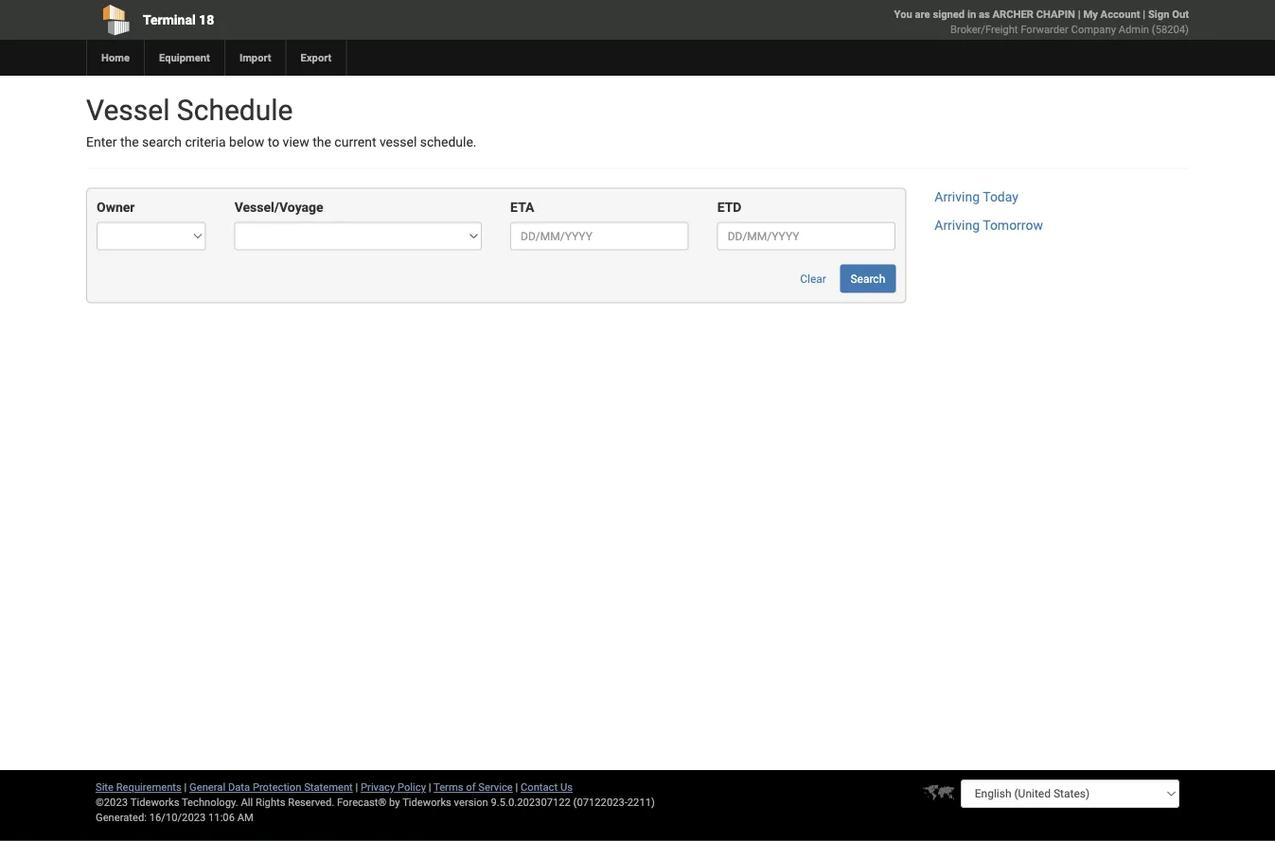 Task type: describe. For each thing, give the bounding box(es) containing it.
vessel
[[380, 134, 417, 150]]

tomorrow
[[983, 218, 1044, 233]]

etd
[[718, 200, 742, 215]]

forwarder
[[1021, 23, 1069, 36]]

chapin
[[1037, 8, 1076, 20]]

version
[[454, 797, 488, 809]]

broker/freight
[[951, 23, 1018, 36]]

all
[[241, 797, 253, 809]]

my account link
[[1084, 8, 1141, 20]]

©2023 tideworks
[[96, 797, 179, 809]]

vessel schedule enter the search criteria below to view the current vessel schedule.
[[86, 93, 477, 150]]

you are signed in as archer chapin | my account | sign out broker/freight forwarder company admin (58204)
[[895, 8, 1189, 36]]

arriving tomorrow link
[[935, 218, 1044, 233]]

site requirements link
[[96, 782, 182, 794]]

company
[[1072, 23, 1116, 36]]

generated:
[[96, 812, 147, 824]]

arriving for arriving tomorrow
[[935, 218, 980, 233]]

home link
[[86, 40, 144, 76]]

general
[[189, 782, 226, 794]]

18
[[199, 12, 214, 27]]

protection
[[253, 782, 302, 794]]

forecast®
[[337, 797, 387, 809]]

11:06
[[208, 812, 235, 824]]

vessel
[[86, 93, 170, 127]]

site
[[96, 782, 114, 794]]

to
[[268, 134, 280, 150]]

ETA text field
[[511, 222, 689, 250]]

technology.
[[182, 797, 238, 809]]

import link
[[224, 40, 286, 76]]

arriving tomorrow
[[935, 218, 1044, 233]]

enter
[[86, 134, 117, 150]]

16/10/2023
[[149, 812, 206, 824]]

arriving today link
[[935, 189, 1019, 205]]

contact
[[521, 782, 558, 794]]

owner
[[97, 200, 135, 215]]

arriving for arriving today
[[935, 189, 980, 205]]

in
[[968, 8, 977, 20]]

policy
[[398, 782, 426, 794]]

search
[[142, 134, 182, 150]]

are
[[915, 8, 931, 20]]

us
[[561, 782, 573, 794]]

you
[[895, 8, 913, 20]]

privacy
[[361, 782, 395, 794]]

ETD text field
[[718, 222, 896, 250]]

data
[[228, 782, 250, 794]]

below
[[229, 134, 264, 150]]

terms of service link
[[434, 782, 513, 794]]

of
[[466, 782, 476, 794]]

| left sign in the right top of the page
[[1143, 8, 1146, 20]]

am
[[237, 812, 254, 824]]

equipment link
[[144, 40, 224, 76]]

tideworks
[[403, 797, 452, 809]]

archer
[[993, 8, 1034, 20]]

| up 'tideworks'
[[429, 782, 431, 794]]

account
[[1101, 8, 1141, 20]]

eta
[[511, 200, 534, 215]]

terminal 18
[[143, 12, 214, 27]]

rights
[[256, 797, 286, 809]]



Task type: vqa. For each thing, say whether or not it's contained in the screenshot.
the Gated In
no



Task type: locate. For each thing, give the bounding box(es) containing it.
by
[[389, 797, 400, 809]]

terminal 18 link
[[86, 0, 529, 40]]

privacy policy link
[[361, 782, 426, 794]]

the right enter
[[120, 134, 139, 150]]

signed
[[933, 8, 965, 20]]

1 arriving from the top
[[935, 189, 980, 205]]

requirements
[[116, 782, 182, 794]]

| up 9.5.0.202307122
[[516, 782, 518, 794]]

2 the from the left
[[313, 134, 331, 150]]

(07122023-
[[574, 797, 628, 809]]

out
[[1173, 8, 1189, 20]]

9.5.0.202307122
[[491, 797, 571, 809]]

vessel/voyage
[[235, 200, 324, 215]]

arriving today
[[935, 189, 1019, 205]]

sign out link
[[1149, 8, 1189, 20]]

reserved.
[[288, 797, 335, 809]]

1 horizontal spatial the
[[313, 134, 331, 150]]

| left general
[[184, 782, 187, 794]]

arriving down arriving today
[[935, 218, 980, 233]]

admin
[[1119, 23, 1150, 36]]

export link
[[286, 40, 346, 76]]

clear
[[800, 272, 827, 285]]

(58204)
[[1152, 23, 1189, 36]]

| left my
[[1078, 8, 1081, 20]]

clear button
[[790, 265, 837, 293]]

export
[[301, 52, 332, 64]]

criteria
[[185, 134, 226, 150]]

import
[[239, 52, 271, 64]]

schedule.
[[420, 134, 477, 150]]

my
[[1084, 8, 1098, 20]]

1 vertical spatial arriving
[[935, 218, 980, 233]]

today
[[983, 189, 1019, 205]]

sign
[[1149, 8, 1170, 20]]

as
[[979, 8, 990, 20]]

general data protection statement link
[[189, 782, 353, 794]]

search
[[851, 272, 886, 285]]

terminal
[[143, 12, 196, 27]]

equipment
[[159, 52, 210, 64]]

search button
[[840, 265, 896, 293]]

2211)
[[628, 797, 655, 809]]

home
[[101, 52, 130, 64]]

schedule
[[177, 93, 293, 127]]

0 horizontal spatial the
[[120, 134, 139, 150]]

service
[[479, 782, 513, 794]]

view
[[283, 134, 309, 150]]

2 arriving from the top
[[935, 218, 980, 233]]

current
[[335, 134, 376, 150]]

0 vertical spatial arriving
[[935, 189, 980, 205]]

arriving up arriving tomorrow link
[[935, 189, 980, 205]]

| up forecast®
[[356, 782, 358, 794]]

arriving
[[935, 189, 980, 205], [935, 218, 980, 233]]

1 the from the left
[[120, 134, 139, 150]]

contact us link
[[521, 782, 573, 794]]

site requirements | general data protection statement | privacy policy | terms of service | contact us ©2023 tideworks technology. all rights reserved. forecast® by tideworks version 9.5.0.202307122 (07122023-2211) generated: 16/10/2023 11:06 am
[[96, 782, 655, 824]]

|
[[1078, 8, 1081, 20], [1143, 8, 1146, 20], [184, 782, 187, 794], [356, 782, 358, 794], [429, 782, 431, 794], [516, 782, 518, 794]]

statement
[[304, 782, 353, 794]]

terms
[[434, 782, 464, 794]]

the right view
[[313, 134, 331, 150]]

the
[[120, 134, 139, 150], [313, 134, 331, 150]]



